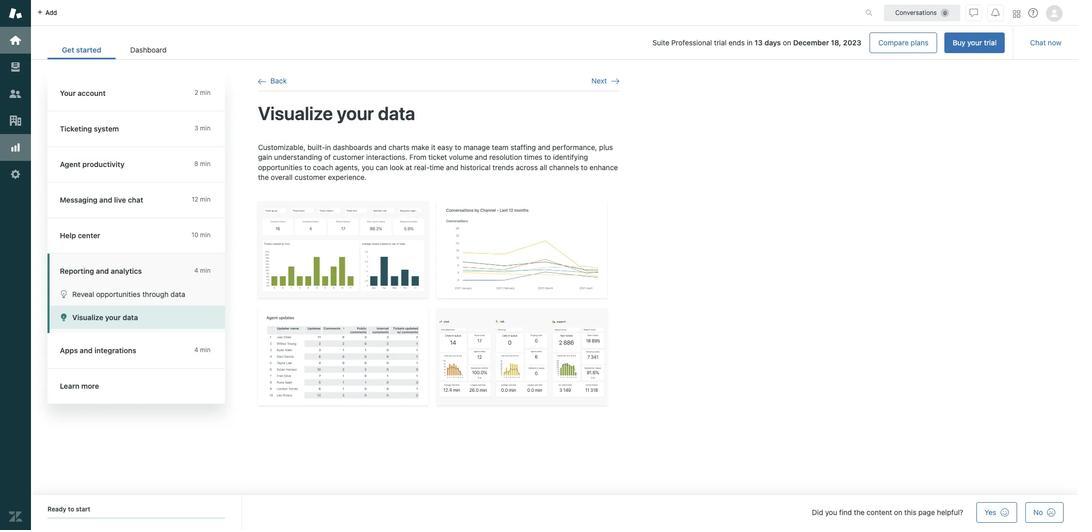 Task type: locate. For each thing, give the bounding box(es) containing it.
4 for reporting and analytics
[[194, 267, 198, 275]]

visualize down reveal
[[72, 313, 103, 322]]

get started
[[62, 45, 101, 54]]

1 4 min from the top
[[194, 267, 211, 275]]

1 horizontal spatial visualize
[[258, 102, 333, 125]]

in left the 13
[[747, 38, 753, 47]]

footer containing did you find the content on this page helpful?
[[31, 495, 1078, 530]]

trial down notifications icon
[[984, 38, 997, 47]]

buy
[[953, 38, 965, 47]]

compare plans
[[878, 38, 928, 47]]

trial
[[714, 38, 727, 47], [984, 38, 997, 47]]

zendesk products image
[[1013, 10, 1020, 17]]

4 for apps and integrations
[[194, 346, 198, 354]]

0 vertical spatial 4 min
[[194, 267, 211, 275]]

0 vertical spatial visualize your data
[[258, 102, 415, 125]]

ticket
[[428, 153, 447, 162]]

views image
[[9, 60, 22, 74]]

tab list containing get started
[[47, 40, 181, 59]]

data up charts
[[378, 102, 415, 125]]

it
[[431, 143, 435, 151]]

on left this
[[894, 508, 902, 517]]

the left overall
[[258, 173, 269, 182]]

data
[[378, 102, 415, 125], [170, 290, 185, 299], [123, 313, 138, 322]]

customizable, built-in dashboards and charts make it easy to manage team staffing and performance, plus gain understanding of customer interactions. from ticket volume and resolution times to identifying opportunities to coach agents, you can look at real-time and historical trends across all channels to enhance the overall customer experience. region
[[258, 142, 619, 418]]

3 min from the top
[[200, 160, 211, 168]]

your down reveal opportunities through data
[[105, 313, 121, 322]]

help center
[[60, 231, 100, 240]]

this
[[904, 508, 916, 517]]

0 horizontal spatial you
[[362, 163, 374, 172]]

chat
[[128, 196, 143, 204]]

0 horizontal spatial trial
[[714, 38, 727, 47]]

support dashboard gives key insights about your ticket volumes, busiest times, and how efficiently agents solve them. image
[[258, 201, 428, 298]]

0 horizontal spatial visualize your data
[[72, 313, 138, 322]]

18,
[[831, 38, 841, 47]]

2 4 from the top
[[194, 346, 198, 354]]

get
[[62, 45, 74, 54]]

identifying
[[553, 153, 588, 162]]

0 horizontal spatial visualize
[[72, 313, 103, 322]]

visualize
[[258, 102, 333, 125], [72, 313, 103, 322]]

0 horizontal spatial the
[[258, 173, 269, 182]]

your
[[60, 89, 76, 98]]

on right days
[[783, 38, 791, 47]]

you left can
[[362, 163, 374, 172]]

0 horizontal spatial in
[[325, 143, 331, 151]]

buy your trial
[[953, 38, 997, 47]]

1 vertical spatial opportunities
[[96, 290, 140, 299]]

button displays agent's chat status as invisible. image
[[970, 9, 978, 17]]

content
[[867, 508, 892, 517]]

0 vertical spatial your
[[967, 38, 982, 47]]

min inside the help center heading
[[200, 231, 211, 239]]

zendesk support image
[[9, 7, 22, 20]]

trial inside "button"
[[984, 38, 997, 47]]

charts
[[388, 143, 409, 151]]

0 horizontal spatial your
[[105, 313, 121, 322]]

min for reporting and analytics
[[200, 267, 211, 275]]

4 min
[[194, 267, 211, 275], [194, 346, 211, 354]]

content-title region
[[258, 102, 619, 126]]

tab list
[[47, 40, 181, 59]]

zendesk image
[[9, 510, 22, 524]]

2 horizontal spatial your
[[967, 38, 982, 47]]

channels
[[549, 163, 579, 172]]

ends
[[729, 38, 745, 47]]

add
[[45, 9, 57, 16]]

did
[[812, 508, 823, 517]]

customers image
[[9, 87, 22, 101]]

customer up agents,
[[333, 153, 364, 162]]

1 min from the top
[[200, 89, 211, 97]]

1 vertical spatial on
[[894, 508, 902, 517]]

visualize your data
[[258, 102, 415, 125], [72, 313, 138, 322]]

0 horizontal spatial customer
[[295, 173, 326, 182]]

your for buy your trial "button"
[[967, 38, 982, 47]]

the
[[258, 173, 269, 182], [854, 508, 865, 517]]

to down understanding
[[304, 163, 311, 172]]

omnichannel reporting charts let you see all the tickets created across each channel so you can understand how customers reach you. image
[[437, 201, 607, 298]]

2 trial from the left
[[984, 38, 997, 47]]

7 min from the top
[[200, 346, 211, 354]]

buy your trial button
[[944, 33, 1005, 53]]

0 horizontal spatial opportunities
[[96, 290, 140, 299]]

in up of in the left of the page
[[325, 143, 331, 151]]

your up dashboards
[[337, 102, 374, 125]]

1 horizontal spatial your
[[337, 102, 374, 125]]

real-
[[414, 163, 429, 172]]

overall
[[271, 173, 293, 182]]

helpful?
[[937, 508, 963, 517]]

the right find
[[854, 508, 865, 517]]

your right the buy in the top right of the page
[[967, 38, 982, 47]]

in inside section
[[747, 38, 753, 47]]

0 vertical spatial visualize
[[258, 102, 333, 125]]

chat now button
[[1022, 33, 1070, 53]]

your account
[[60, 89, 106, 98]]

conversations button
[[884, 4, 960, 21]]

footer
[[31, 495, 1078, 530]]

professional
[[671, 38, 712, 47]]

2 min from the top
[[200, 124, 211, 132]]

start
[[76, 506, 90, 513]]

2 vertical spatial your
[[105, 313, 121, 322]]

your inside content-title "region"
[[337, 102, 374, 125]]

min
[[200, 89, 211, 97], [200, 124, 211, 132], [200, 160, 211, 168], [200, 196, 211, 203], [200, 231, 211, 239], [200, 267, 211, 275], [200, 346, 211, 354]]

min for messaging and live chat
[[200, 196, 211, 203]]

in inside customizable, built-in dashboards and charts make it easy to manage team staffing and performance, plus gain understanding of customer interactions. from ticket volume and resolution times to identifying opportunities to coach agents, you can look at real-time and historical trends across all channels to enhance the overall customer experience.
[[325, 143, 331, 151]]

apps and integrations
[[60, 346, 136, 355]]

5 min from the top
[[200, 231, 211, 239]]

0 vertical spatial customer
[[333, 153, 364, 162]]

customer down coach
[[295, 173, 326, 182]]

all
[[540, 163, 547, 172]]

visualize your data down reveal
[[72, 313, 138, 322]]

and up times
[[538, 143, 550, 151]]

opportunities down analytics
[[96, 290, 140, 299]]

agent productivity
[[60, 160, 124, 169]]

progress-bar progress bar
[[47, 518, 225, 520]]

1 vertical spatial data
[[170, 290, 185, 299]]

1 horizontal spatial you
[[825, 508, 837, 517]]

opportunities
[[258, 163, 302, 172], [96, 290, 140, 299]]

visualize your data inside button
[[72, 313, 138, 322]]

look
[[390, 163, 404, 172]]

you
[[362, 163, 374, 172], [825, 508, 837, 517]]

min for agent productivity
[[200, 160, 211, 168]]

0 vertical spatial 4
[[194, 267, 198, 275]]

on
[[783, 38, 791, 47], [894, 508, 902, 517]]

to
[[455, 143, 461, 151], [544, 153, 551, 162], [304, 163, 311, 172], [581, 163, 588, 172], [68, 506, 74, 513]]

trial left ends
[[714, 38, 727, 47]]

data right through
[[170, 290, 185, 299]]

system
[[94, 124, 119, 133]]

visualize up the customizable,
[[258, 102, 333, 125]]

your inside button
[[105, 313, 121, 322]]

2 vertical spatial data
[[123, 313, 138, 322]]

3 min
[[194, 124, 211, 132]]

opportunities inside customizable, built-in dashboards and charts make it easy to manage team staffing and performance, plus gain understanding of customer interactions. from ticket volume and resolution times to identifying opportunities to coach agents, you can look at real-time and historical trends across all channels to enhance the overall customer experience.
[[258, 163, 302, 172]]

customizable, built-in dashboards and charts make it easy to manage team staffing and performance, plus gain understanding of customer interactions. from ticket volume and resolution times to identifying opportunities to coach agents, you can look at real-time and historical trends across all channels to enhance the overall customer experience.
[[258, 143, 618, 182]]

gain
[[258, 153, 272, 162]]

chat now
[[1030, 38, 1062, 47]]

0 vertical spatial in
[[747, 38, 753, 47]]

visualize your data button
[[50, 306, 225, 329]]

1 horizontal spatial visualize your data
[[258, 102, 415, 125]]

visualize inside content-title "region"
[[258, 102, 333, 125]]

2
[[195, 89, 198, 97]]

1 horizontal spatial the
[[854, 508, 865, 517]]

1 horizontal spatial on
[[894, 508, 902, 517]]

and left live
[[99, 196, 112, 204]]

0 vertical spatial on
[[783, 38, 791, 47]]

to left start
[[68, 506, 74, 513]]

0 vertical spatial data
[[378, 102, 415, 125]]

0 vertical spatial you
[[362, 163, 374, 172]]

6 min from the top
[[200, 267, 211, 275]]

messaging and live chat
[[60, 196, 143, 204]]

0 vertical spatial opportunities
[[258, 163, 302, 172]]

2 4 min from the top
[[194, 346, 211, 354]]

agent
[[60, 160, 80, 169]]

1 vertical spatial visualize
[[72, 313, 103, 322]]

opportunities up overall
[[258, 163, 302, 172]]

1 vertical spatial 4 min
[[194, 346, 211, 354]]

find
[[839, 508, 852, 517]]

notifications image
[[991, 9, 1000, 17]]

main element
[[0, 0, 31, 530]]

1 vertical spatial your
[[337, 102, 374, 125]]

in
[[747, 38, 753, 47], [325, 143, 331, 151]]

0 vertical spatial the
[[258, 173, 269, 182]]

plus
[[599, 143, 613, 151]]

can
[[376, 163, 388, 172]]

your
[[967, 38, 982, 47], [337, 102, 374, 125], [105, 313, 121, 322]]

your inside "button"
[[967, 38, 982, 47]]

1 vertical spatial you
[[825, 508, 837, 517]]

visualize your data up dashboards
[[258, 102, 415, 125]]

1 vertical spatial in
[[325, 143, 331, 151]]

team performance charts help you understand agent performance and identify opportunities for coaching your team. image
[[258, 309, 428, 406]]

8
[[194, 160, 198, 168]]

4 min from the top
[[200, 196, 211, 203]]

1 horizontal spatial in
[[747, 38, 753, 47]]

section
[[189, 33, 1005, 53]]

customizable,
[[258, 143, 305, 151]]

1 4 from the top
[[194, 267, 198, 275]]

enhance
[[590, 163, 618, 172]]

started
[[76, 45, 101, 54]]

and right the apps
[[80, 346, 93, 355]]

data down reveal opportunities through data
[[123, 313, 138, 322]]

2 horizontal spatial data
[[378, 102, 415, 125]]

1 trial from the left
[[714, 38, 727, 47]]

you right did
[[825, 508, 837, 517]]

1 horizontal spatial opportunities
[[258, 163, 302, 172]]

at
[[406, 163, 412, 172]]

1 vertical spatial 4
[[194, 346, 198, 354]]

1 vertical spatial visualize your data
[[72, 313, 138, 322]]

1 horizontal spatial trial
[[984, 38, 997, 47]]

reporting
[[60, 267, 94, 276]]

customer
[[333, 153, 364, 162], [295, 173, 326, 182]]

trends
[[493, 163, 514, 172]]

to down identifying
[[581, 163, 588, 172]]



Task type: vqa. For each thing, say whether or not it's contained in the screenshot.


Task type: describe. For each thing, give the bounding box(es) containing it.
you inside customizable, built-in dashboards and charts make it easy to manage team staffing and performance, plus gain understanding of customer interactions. from ticket volume and resolution times to identifying opportunities to coach agents, you can look at real-time and historical trends across all channels to enhance the overall customer experience.
[[362, 163, 374, 172]]

0 horizontal spatial data
[[123, 313, 138, 322]]

december
[[793, 38, 829, 47]]

reveal
[[72, 290, 94, 299]]

suite
[[652, 38, 669, 47]]

did you find the content on this page helpful?
[[812, 508, 963, 517]]

2023
[[843, 38, 861, 47]]

help center heading
[[47, 218, 225, 254]]

center
[[78, 231, 100, 240]]

through
[[142, 290, 169, 299]]

and down manage
[[475, 153, 487, 162]]

8 min
[[194, 160, 211, 168]]

yes
[[984, 508, 996, 517]]

admin image
[[9, 168, 22, 181]]

12 min
[[192, 196, 211, 203]]

back
[[270, 76, 287, 85]]

ticketing
[[60, 124, 92, 133]]

no
[[1033, 508, 1043, 517]]

your for content-title "region"
[[337, 102, 374, 125]]

get started image
[[9, 34, 22, 47]]

experience.
[[328, 173, 367, 182]]

yes button
[[976, 503, 1017, 523]]

December 18, 2023 text field
[[793, 38, 861, 47]]

ready
[[47, 506, 66, 513]]

ready to start
[[47, 506, 90, 513]]

compare
[[878, 38, 909, 47]]

4 min for integrations
[[194, 346, 211, 354]]

1 horizontal spatial data
[[170, 290, 185, 299]]

next button
[[591, 76, 619, 86]]

built-
[[307, 143, 325, 151]]

live team dashboard gives real-time visibility across all your channels and helps you balance staffing in the moment. image
[[437, 309, 607, 406]]

get help image
[[1028, 8, 1038, 18]]

section containing suite professional trial ends in
[[189, 33, 1005, 53]]

10
[[191, 231, 198, 239]]

live
[[114, 196, 126, 204]]

performance,
[[552, 143, 597, 151]]

dashboard tab
[[116, 40, 181, 59]]

coach
[[313, 163, 333, 172]]

time
[[429, 163, 444, 172]]

visualize inside button
[[72, 313, 103, 322]]

no button
[[1025, 503, 1064, 523]]

learn more
[[60, 382, 99, 391]]

back button
[[258, 76, 287, 86]]

reveal opportunities through data button
[[50, 283, 225, 306]]

13
[[755, 38, 763, 47]]

account
[[78, 89, 106, 98]]

organizations image
[[9, 114, 22, 127]]

from
[[409, 153, 426, 162]]

visualize your data inside content-title "region"
[[258, 102, 415, 125]]

data inside content-title "region"
[[378, 102, 415, 125]]

chat
[[1030, 38, 1046, 47]]

next
[[591, 76, 607, 85]]

team
[[492, 143, 509, 151]]

plans
[[911, 38, 928, 47]]

to up all
[[544, 153, 551, 162]]

agents,
[[335, 163, 360, 172]]

12
[[192, 196, 198, 203]]

1 vertical spatial the
[[854, 508, 865, 517]]

and left analytics
[[96, 267, 109, 276]]

trial for professional
[[714, 38, 727, 47]]

make
[[411, 143, 429, 151]]

to up volume
[[455, 143, 461, 151]]

reveal opportunities through data
[[72, 290, 185, 299]]

the inside customizable, built-in dashboards and charts make it easy to manage team staffing and performance, plus gain understanding of customer interactions. from ticket volume and resolution times to identifying opportunities to coach agents, you can look at real-time and historical trends across all channels to enhance the overall customer experience.
[[258, 173, 269, 182]]

integrations
[[94, 346, 136, 355]]

reporting and analytics
[[60, 267, 142, 276]]

interactions.
[[366, 153, 407, 162]]

of
[[324, 153, 331, 162]]

help
[[60, 231, 76, 240]]

min for apps and integrations
[[200, 346, 211, 354]]

0 horizontal spatial on
[[783, 38, 791, 47]]

more
[[81, 382, 99, 391]]

resolution
[[489, 153, 522, 162]]

3
[[194, 124, 198, 132]]

conversations
[[895, 9, 937, 16]]

opportunities inside button
[[96, 290, 140, 299]]

and down volume
[[446, 163, 458, 172]]

easy
[[437, 143, 453, 151]]

2 min
[[195, 89, 211, 97]]

1 vertical spatial customer
[[295, 173, 326, 182]]

analytics
[[111, 267, 142, 276]]

add button
[[31, 0, 63, 25]]

min for ticketing system
[[200, 124, 211, 132]]

dashboard
[[130, 45, 167, 54]]

1 horizontal spatial customer
[[333, 153, 364, 162]]

now
[[1048, 38, 1062, 47]]

page
[[918, 508, 935, 517]]

reporting image
[[9, 141, 22, 154]]

across
[[516, 163, 538, 172]]

manage
[[463, 143, 490, 151]]

min for your account
[[200, 89, 211, 97]]

times
[[524, 153, 542, 162]]

learn
[[60, 382, 79, 391]]

volume
[[449, 153, 473, 162]]

and up interactions.
[[374, 143, 387, 151]]

staffing
[[511, 143, 536, 151]]

trial for your
[[984, 38, 997, 47]]

days
[[765, 38, 781, 47]]

compare plans button
[[870, 33, 937, 53]]

historical
[[460, 163, 491, 172]]

min for help center
[[200, 231, 211, 239]]

suite professional trial ends in 13 days on december 18, 2023
[[652, 38, 861, 47]]

4 min for analytics
[[194, 267, 211, 275]]



